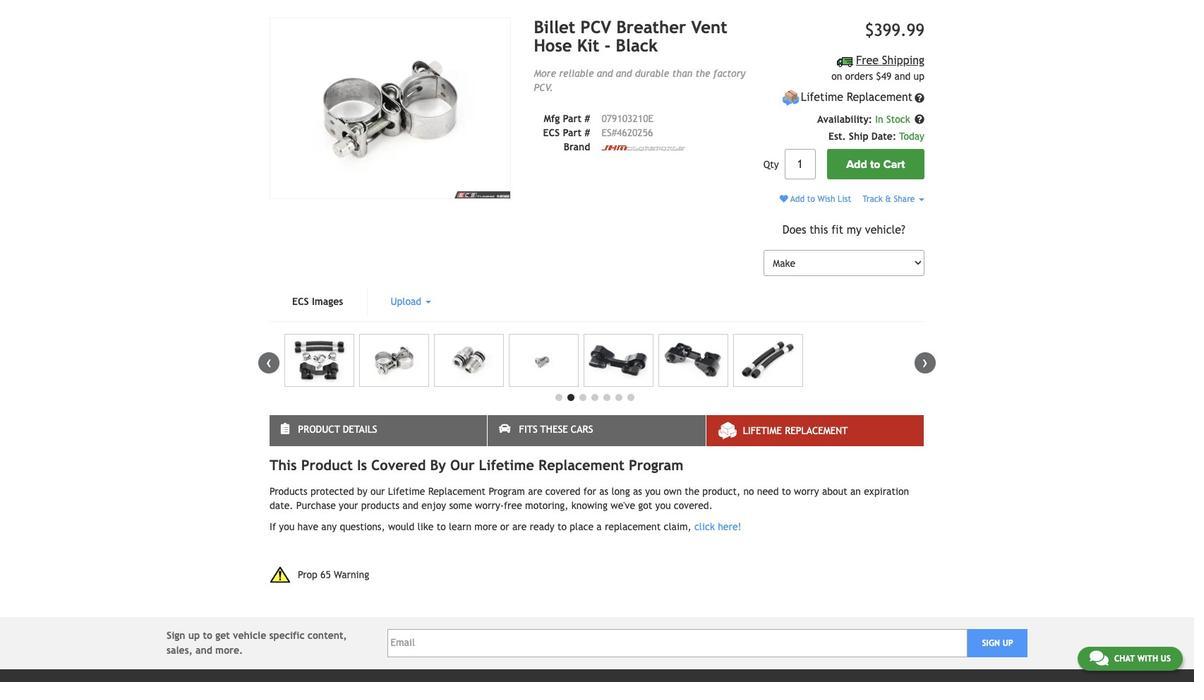 Task type: describe. For each thing, give the bounding box(es) containing it.
fits these cars link
[[488, 415, 706, 446]]

reliable
[[559, 68, 594, 79]]

lifetime up need
[[743, 425, 782, 436]]

pcv
[[581, 17, 612, 37]]

motoring,
[[525, 500, 569, 511]]

than
[[673, 68, 693, 79]]

details
[[343, 424, 377, 435]]

by
[[357, 486, 368, 497]]

chat with us
[[1115, 654, 1171, 664]]

to inside the products protected by our lifetime replacement program are covered for as long as you own the product, no need to worry about an expiration date. purchase your products and enjoy some worry-free motoring, knowing we've got you covered.
[[782, 486, 791, 497]]

products
[[270, 486, 308, 497]]

our
[[371, 486, 385, 497]]

add for add to cart
[[847, 157, 868, 171]]

ready
[[530, 521, 555, 532]]

black
[[616, 36, 658, 55]]

to inside add to cart button
[[871, 157, 881, 171]]

0 vertical spatial lifetime replacement
[[801, 91, 913, 104]]

we've
[[611, 500, 635, 511]]

date.
[[270, 500, 293, 511]]

no
[[744, 486, 754, 497]]

ecs images
[[292, 296, 343, 307]]

comments image
[[1090, 650, 1109, 667]]

product,
[[703, 486, 741, 497]]

replacement
[[605, 521, 661, 532]]

replacement inside the products protected by our lifetime replacement program are covered for as long as you own the product, no need to worry about an expiration date. purchase your products and enjoy some worry-free motoring, knowing we've got you covered.
[[428, 486, 486, 497]]

fits these cars
[[519, 424, 593, 435]]

prop
[[298, 569, 318, 580]]

this
[[270, 457, 297, 473]]

and left durable
[[616, 68, 632, 79]]

this product is covered by our lifetime replacement program
[[270, 457, 684, 473]]

$49
[[876, 71, 892, 82]]

fits
[[519, 424, 538, 435]]

need
[[757, 486, 779, 497]]

on
[[832, 71, 843, 82]]

products protected by our lifetime replacement program are covered for as long as you own the product, no need to worry about an expiration date. purchase your products and enjoy some worry-free motoring, knowing we've got you covered.
[[270, 486, 910, 511]]

cart
[[884, 157, 906, 171]]

questions,
[[340, 521, 385, 532]]

have
[[298, 521, 318, 532]]

your
[[339, 500, 358, 511]]

399.99
[[874, 20, 925, 40]]

1 part from the top
[[563, 113, 582, 124]]

1 vertical spatial you
[[656, 500, 671, 511]]

if
[[270, 521, 276, 532]]

replacement down $49
[[847, 91, 913, 104]]

enjoy
[[422, 500, 446, 511]]

claim,
[[664, 521, 692, 532]]

sign up to get vehicle specific content, sales, and more.
[[167, 630, 347, 656]]

079103210e
[[602, 113, 654, 124]]

est. ship date: today
[[829, 131, 925, 142]]

the inside the products protected by our lifetime replacement program are covered for as long as you own the product, no need to worry about an expiration date. purchase your products and enjoy some worry-free motoring, knowing we've got you covered.
[[685, 486, 700, 497]]

1 vertical spatial lifetime replacement
[[743, 425, 848, 436]]

pcv.
[[534, 82, 553, 93]]

with
[[1138, 654, 1159, 664]]

jh motorsports image
[[602, 145, 687, 150]]

qty
[[764, 159, 779, 170]]

&
[[886, 194, 892, 204]]

and inside free shipping on orders $49 and up
[[895, 71, 911, 82]]

some
[[449, 500, 472, 511]]

track & share
[[863, 194, 918, 204]]

wish
[[818, 194, 836, 204]]

click
[[695, 521, 715, 532]]

to left place
[[558, 521, 567, 532]]

a
[[597, 521, 602, 532]]

free shipping image
[[837, 57, 853, 67]]

sign up
[[982, 638, 1014, 648]]

more reliable and and durable than the factory pcv.
[[534, 68, 746, 93]]

free
[[856, 54, 879, 67]]

today
[[900, 131, 925, 142]]

chat
[[1115, 654, 1135, 664]]

lifetime inside the products protected by our lifetime replacement program are covered for as long as you own the product, no need to worry about an expiration date. purchase your products and enjoy some worry-free motoring, knowing we've got you covered.
[[388, 486, 425, 497]]

here!
[[718, 521, 742, 532]]

ship
[[849, 131, 869, 142]]

our
[[450, 457, 475, 473]]

in
[[876, 114, 884, 125]]

upload
[[391, 296, 425, 307]]

list
[[838, 194, 852, 204]]

‹ link
[[258, 352, 280, 374]]

these
[[541, 424, 568, 435]]

Email email field
[[387, 629, 968, 657]]

up inside free shipping on orders $49 and up
[[914, 71, 925, 82]]

4620256
[[617, 127, 653, 138]]

learn
[[449, 521, 472, 532]]

# inside 079103210e ecs part #
[[585, 127, 591, 138]]

question circle image for lifetime replacement
[[915, 93, 925, 103]]

does
[[783, 223, 807, 237]]

any
[[321, 521, 337, 532]]

stock
[[887, 114, 911, 125]]

click here! link
[[695, 521, 742, 532]]

breather
[[617, 17, 687, 37]]

mfg
[[544, 113, 560, 124]]

program inside the products protected by our lifetime replacement program are covered for as long as you own the product, no need to worry about an expiration date. purchase your products and enjoy some worry-free motoring, knowing we've got you covered.
[[489, 486, 525, 497]]

hose
[[534, 36, 572, 55]]

upload button
[[368, 287, 454, 316]]

fit
[[832, 223, 844, 237]]

add to wish list link
[[780, 194, 852, 204]]

sign for sign up to get vehicle specific content, sales, and more.
[[167, 630, 185, 641]]

sales,
[[167, 644, 193, 656]]

billet
[[534, 17, 576, 37]]



Task type: vqa. For each thing, say whether or not it's contained in the screenshot.
Products protected by our Lifetime Replacement Program are covered for as long as you own the product, no need to worry about an expiration date. Purchase your products and enjoy some worry-free motoring, knowing we've got you covered. on the bottom of page
yes



Task type: locate. For each thing, give the bounding box(es) containing it.
as right for
[[600, 486, 609, 497]]

date:
[[872, 131, 897, 142]]

1 vertical spatial the
[[685, 486, 700, 497]]

1 horizontal spatial up
[[914, 71, 925, 82]]

about
[[822, 486, 848, 497]]

prop 65 warning image
[[270, 566, 291, 583]]

lifetime replacement up worry
[[743, 425, 848, 436]]

0 vertical spatial question circle image
[[915, 93, 925, 103]]

are
[[528, 486, 543, 497], [513, 521, 527, 532]]

and up would
[[403, 500, 419, 511]]

part inside 079103210e ecs part #
[[563, 127, 582, 138]]

#
[[585, 113, 591, 124], [585, 127, 591, 138]]

1 as from the left
[[600, 486, 609, 497]]

1 vertical spatial are
[[513, 521, 527, 532]]

ecs images link
[[270, 287, 366, 316]]

2 question circle image from the top
[[915, 114, 925, 124]]

up for sign up
[[1003, 638, 1014, 648]]

question circle image
[[915, 93, 925, 103], [915, 114, 925, 124]]

prop 65 warning
[[298, 569, 369, 580]]

get
[[215, 630, 230, 641]]

lifetime down covered
[[388, 486, 425, 497]]

079103210e ecs part #
[[543, 113, 654, 138]]

share
[[894, 194, 915, 204]]

replacement up some
[[428, 486, 486, 497]]

1 question circle image from the top
[[915, 93, 925, 103]]

0 horizontal spatial up
[[188, 630, 200, 641]]

this
[[810, 223, 828, 237]]

place
[[570, 521, 594, 532]]

1 horizontal spatial add
[[847, 157, 868, 171]]

you right if on the bottom of the page
[[279, 521, 295, 532]]

0 vertical spatial part
[[563, 113, 582, 124]]

1 horizontal spatial ecs
[[543, 127, 560, 138]]

0 horizontal spatial sign
[[167, 630, 185, 641]]

vehicle?
[[865, 223, 906, 237]]

brand
[[564, 141, 591, 152]]

1 vertical spatial program
[[489, 486, 525, 497]]

and inside sign up to get vehicle specific content, sales, and more.
[[196, 644, 212, 656]]

program up 'free'
[[489, 486, 525, 497]]

more
[[534, 68, 556, 79]]

1 horizontal spatial sign
[[982, 638, 1000, 648]]

long
[[612, 486, 630, 497]]

vehicle
[[233, 630, 266, 641]]

2 # from the top
[[585, 127, 591, 138]]

1 vertical spatial part
[[563, 127, 582, 138]]

add down ship
[[847, 157, 868, 171]]

cars
[[571, 424, 593, 435]]

to left wish
[[808, 194, 815, 204]]

sign for sign up
[[982, 638, 1000, 648]]

1 horizontal spatial as
[[633, 486, 643, 497]]

sign inside sign up 'button'
[[982, 638, 1000, 648]]

heart image
[[780, 195, 788, 203]]

the up covered.
[[685, 486, 700, 497]]

products
[[361, 500, 400, 511]]

track
[[863, 194, 883, 204]]

lifetime replacement
[[801, 91, 913, 104], [743, 425, 848, 436]]

0 vertical spatial product
[[298, 424, 340, 435]]

part right mfg
[[563, 113, 582, 124]]

to inside sign up to get vehicle specific content, sales, and more.
[[203, 630, 213, 641]]

by
[[430, 457, 446, 473]]

question circle image for in stock
[[915, 114, 925, 124]]

and inside the products protected by our lifetime replacement program are covered for as long as you own the product, no need to worry about an expiration date. purchase your products and enjoy some worry-free motoring, knowing we've got you covered.
[[403, 500, 419, 511]]

0 vertical spatial the
[[696, 68, 711, 79]]

program up 'own'
[[629, 457, 684, 473]]

you up the got
[[645, 486, 661, 497]]

1 vertical spatial product
[[301, 457, 353, 473]]

product inside product details link
[[298, 424, 340, 435]]

product details link
[[270, 415, 487, 446]]

0 horizontal spatial are
[[513, 521, 527, 532]]

replacement up for
[[539, 457, 625, 473]]

add inside button
[[847, 157, 868, 171]]

1 vertical spatial add
[[791, 194, 805, 204]]

would
[[388, 521, 415, 532]]

lifetime replacement link
[[707, 415, 924, 446]]

specific
[[269, 630, 305, 641]]

part
[[563, 113, 582, 124], [563, 127, 582, 138]]

# up es# 4620256 brand
[[585, 113, 591, 124]]

0 horizontal spatial as
[[600, 486, 609, 497]]

2 horizontal spatial up
[[1003, 638, 1014, 648]]

kit
[[577, 36, 600, 55]]

to left get
[[203, 630, 213, 641]]

to right need
[[782, 486, 791, 497]]

like
[[418, 521, 434, 532]]

and down shipping
[[895, 71, 911, 82]]

mfg part #
[[544, 113, 591, 124]]

durable
[[635, 68, 670, 79]]

up for sign up to get vehicle specific content, sales, and more.
[[188, 630, 200, 641]]

knowing
[[572, 500, 608, 511]]

you down 'own'
[[656, 500, 671, 511]]

sign inside sign up to get vehicle specific content, sales, and more.
[[167, 630, 185, 641]]

‹
[[266, 352, 272, 371]]

and down the "-"
[[597, 68, 613, 79]]

this product is lifetime replacement eligible image
[[782, 89, 800, 107]]

product up protected
[[301, 457, 353, 473]]

1 vertical spatial #
[[585, 127, 591, 138]]

warning
[[334, 569, 369, 580]]

ecs down mfg
[[543, 127, 560, 138]]

part up brand
[[563, 127, 582, 138]]

›
[[923, 352, 928, 371]]

0 horizontal spatial add
[[791, 194, 805, 204]]

lifetime up 'free'
[[479, 457, 534, 473]]

the inside more reliable and and durable than the factory pcv.
[[696, 68, 711, 79]]

› link
[[915, 352, 936, 374]]

ecs
[[543, 127, 560, 138], [292, 296, 309, 307]]

sign up button
[[968, 629, 1028, 657]]

to right like
[[437, 521, 446, 532]]

or
[[500, 521, 510, 532]]

-
[[605, 36, 611, 55]]

the
[[696, 68, 711, 79], [685, 486, 700, 497]]

up
[[914, 71, 925, 82], [188, 630, 200, 641], [1003, 638, 1014, 648]]

the right than at the top right of the page
[[696, 68, 711, 79]]

product details
[[298, 424, 377, 435]]

ecs inside 079103210e ecs part #
[[543, 127, 560, 138]]

1 vertical spatial question circle image
[[915, 114, 925, 124]]

0 vertical spatial are
[[528, 486, 543, 497]]

are up motoring,
[[528, 486, 543, 497]]

2 vertical spatial you
[[279, 521, 295, 532]]

1 horizontal spatial program
[[629, 457, 684, 473]]

2 part from the top
[[563, 127, 582, 138]]

product left details
[[298, 424, 340, 435]]

lifetime replacement down the orders
[[801, 91, 913, 104]]

0 horizontal spatial program
[[489, 486, 525, 497]]

up inside 'button'
[[1003, 638, 1014, 648]]

0 horizontal spatial ecs
[[292, 296, 309, 307]]

covered
[[546, 486, 581, 497]]

es#
[[602, 127, 617, 138]]

factory
[[714, 68, 746, 79]]

ecs left images
[[292, 296, 309, 307]]

protected
[[311, 486, 354, 497]]

es#4620256 - 079103210e - billet pcv breather vent hose kit - black - more reliable and and durable than the factory pcv. - jh motorsports  - audi image
[[270, 18, 511, 199], [285, 334, 355, 387], [359, 334, 430, 387], [434, 334, 504, 387], [509, 334, 579, 387], [584, 334, 654, 387], [659, 334, 729, 387], [734, 334, 804, 387]]

add for add to wish list
[[791, 194, 805, 204]]

product
[[298, 424, 340, 435], [301, 457, 353, 473]]

program
[[629, 457, 684, 473], [489, 486, 525, 497]]

availability: in stock
[[818, 114, 914, 125]]

own
[[664, 486, 682, 497]]

vent
[[692, 17, 728, 37]]

images
[[312, 296, 343, 307]]

None text field
[[785, 149, 816, 179]]

billet pcv breather vent hose kit - black
[[534, 17, 728, 55]]

covered
[[371, 457, 426, 473]]

worry-
[[475, 500, 504, 511]]

est.
[[829, 131, 846, 142]]

up inside sign up to get vehicle specific content, sales, and more.
[[188, 630, 200, 641]]

1 # from the top
[[585, 113, 591, 124]]

0 vertical spatial add
[[847, 157, 868, 171]]

0 vertical spatial #
[[585, 113, 591, 124]]

availability:
[[818, 114, 873, 125]]

and
[[597, 68, 613, 79], [616, 68, 632, 79], [895, 71, 911, 82], [403, 500, 419, 511], [196, 644, 212, 656]]

and right sales,
[[196, 644, 212, 656]]

lifetime down on
[[801, 91, 844, 104]]

to
[[871, 157, 881, 171], [808, 194, 815, 204], [782, 486, 791, 497], [437, 521, 446, 532], [558, 521, 567, 532], [203, 630, 213, 641]]

2 as from the left
[[633, 486, 643, 497]]

1 vertical spatial ecs
[[292, 296, 309, 307]]

are right or in the bottom left of the page
[[513, 521, 527, 532]]

replacement
[[847, 91, 913, 104], [785, 425, 848, 436], [539, 457, 625, 473], [428, 486, 486, 497]]

0 vertical spatial you
[[645, 486, 661, 497]]

us
[[1161, 654, 1171, 664]]

add to cart button
[[827, 149, 925, 179]]

0 vertical spatial program
[[629, 457, 684, 473]]

got
[[638, 500, 653, 511]]

to left cart
[[871, 157, 881, 171]]

are inside the products protected by our lifetime replacement program are covered for as long as you own the product, no need to worry about an expiration date. purchase your products and enjoy some worry-free motoring, knowing we've got you covered.
[[528, 486, 543, 497]]

purchase
[[296, 500, 336, 511]]

content,
[[308, 630, 347, 641]]

# up brand
[[585, 127, 591, 138]]

add right heart icon
[[791, 194, 805, 204]]

replacement up worry
[[785, 425, 848, 436]]

1 horizontal spatial are
[[528, 486, 543, 497]]

track & share button
[[863, 194, 925, 204]]

free
[[504, 500, 522, 511]]

es# 4620256 brand
[[564, 127, 653, 152]]

0 vertical spatial ecs
[[543, 127, 560, 138]]

as up the got
[[633, 486, 643, 497]]

more.
[[215, 644, 243, 656]]



